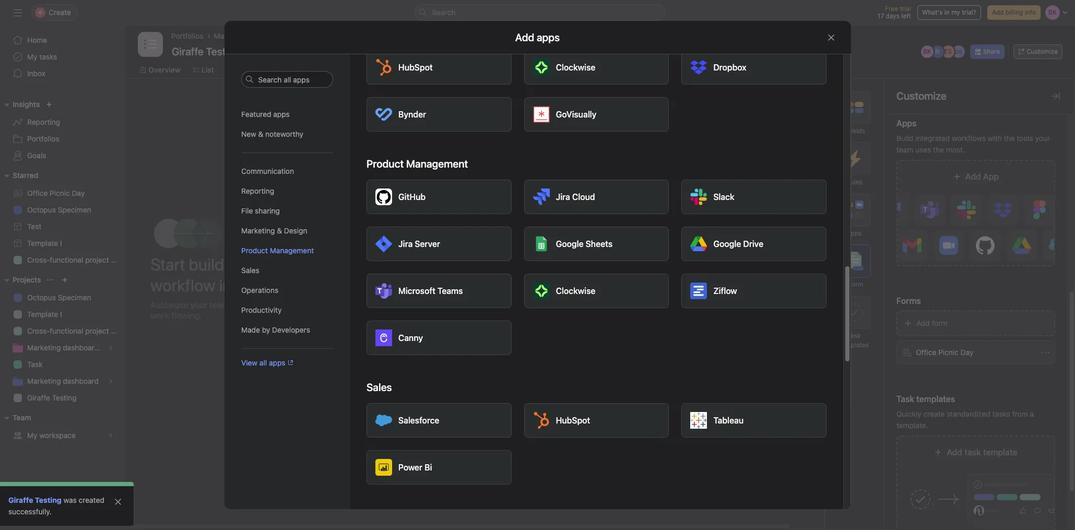 Task type: vqa. For each thing, say whether or not it's contained in the screenshot.
Developers
yes



Task type: describe. For each thing, give the bounding box(es) containing it.
2 cross-functional project plan link from the top
[[6, 323, 125, 339]]

insights element
[[0, 95, 125, 166]]

with
[[988, 134, 1002, 143]]

office picnic day for the right office picnic day button
[[916, 348, 974, 357]]

operations
[[241, 286, 278, 295]]

timeline link
[[268, 64, 306, 76]]

1 horizontal spatial marketing dashboard link
[[214, 30, 286, 42]]

start
[[150, 254, 185, 274]]

templates
[[840, 341, 869, 349]]

view all apps link
[[241, 357, 294, 369]]

1 clockwise button from the top
[[524, 50, 669, 85]]

tasks inside how are tasks being added to this project?
[[432, 228, 457, 241]]

add task template
[[947, 448, 1018, 457]]

ziflow button
[[681, 274, 827, 308]]

hide sidebar image
[[14, 8, 22, 17]]

sales button
[[241, 261, 333, 280]]

overview link
[[140, 64, 181, 76]]

plan inside starred element
[[111, 255, 125, 264]]

close image
[[114, 498, 122, 506]]

marketing dashboards link
[[6, 339, 119, 356]]

my workspace link
[[6, 427, 119, 444]]

office for the right office picnic day button
[[916, 348, 937, 357]]

3 incomplete tasks
[[605, 268, 661, 276]]

4 fields
[[843, 127, 865, 135]]

files
[[559, 65, 574, 74]]

start building your workflow in two minutes automate your team's process and keep work flowing.
[[150, 254, 323, 320]]

2 clockwise button from the top
[[524, 274, 669, 308]]

giraffe inside projects element
[[27, 393, 50, 402]]

made by developers button
[[241, 320, 333, 340]]

list link
[[193, 64, 214, 76]]

& for noteworthy
[[258, 130, 263, 138]]

office picnic day link
[[6, 185, 119, 202]]

Search all apps text field
[[241, 71, 333, 88]]

projects element
[[0, 271, 125, 408]]

automatically?
[[619, 305, 663, 313]]

billing
[[1006, 8, 1023, 16]]

my tasks
[[27, 52, 57, 61]]

inbox
[[27, 69, 45, 78]]

standardized
[[947, 409, 991, 418]]

portfolios inside insights element
[[27, 134, 59, 143]]

trial?
[[962, 8, 977, 16]]

1 vertical spatial your
[[250, 254, 281, 274]]

teams element
[[0, 408, 125, 446]]

google sheets button
[[524, 227, 669, 261]]

untitled section
[[593, 247, 654, 256]]

being
[[460, 228, 486, 241]]

slack image
[[690, 189, 707, 205]]

0 horizontal spatial hubspot button
[[366, 50, 511, 85]]

1 vertical spatial portfolios link
[[6, 131, 119, 147]]

0 horizontal spatial office picnic day button
[[380, 317, 542, 341]]

template
[[983, 448, 1018, 457]]

2 vertical spatial your
[[190, 300, 207, 309]]

team button
[[0, 412, 31, 424]]

2 project from the top
[[85, 326, 109, 335]]

marketing dashboard inside projects element
[[27, 377, 99, 385]]

product
[[241, 246, 268, 255]]

1 vertical spatial giraffe testing link
[[8, 496, 62, 505]]

1 vertical spatial giraffe testing
[[8, 496, 62, 505]]

add to starred image
[[263, 47, 271, 55]]

operations button
[[241, 280, 333, 300]]

file sharing
[[241, 206, 280, 215]]

jira cloud image
[[533, 189, 550, 205]]

sharing
[[255, 206, 280, 215]]

clockwise for clockwise icon
[[556, 63, 595, 72]]

team's
[[210, 300, 236, 309]]

left
[[902, 12, 911, 20]]

bynder
[[398, 110, 426, 119]]

process
[[238, 300, 269, 309]]

forms for add form
[[897, 296, 921, 306]]

created
[[79, 496, 104, 505]]

section
[[593, 231, 616, 238]]

0 vertical spatial portfolios link
[[171, 30, 204, 42]]

marketing inside button
[[241, 226, 275, 235]]

test
[[27, 222, 41, 231]]

tasks down section
[[645, 268, 661, 276]]

tasks inside quickly create standardized tasks from a template.
[[993, 409, 1011, 418]]

build
[[897, 134, 914, 143]]

reporting inside insights element
[[27, 118, 60, 126]]

task for task
[[27, 360, 43, 369]]

quickly
[[897, 409, 922, 418]]

0 horizontal spatial apps
[[847, 229, 862, 237]]

workflow
[[150, 275, 216, 295]]

added
[[488, 228, 518, 241]]

marketing dashboards
[[27, 343, 103, 352]]

hubspot image
[[375, 59, 392, 76]]

manually
[[401, 273, 431, 282]]

1 octopus specimen link from the top
[[6, 202, 119, 218]]

template inside projects element
[[27, 310, 58, 319]]

bk
[[923, 48, 932, 55]]

template i inside projects element
[[27, 310, 62, 319]]

product management
[[366, 158, 468, 170]]

plan inside projects element
[[111, 326, 125, 335]]

share
[[983, 48, 1000, 55]]

add apps
[[515, 31, 560, 43]]

1 horizontal spatial office picnic day button
[[897, 341, 1056, 365]]

workflow link
[[370, 64, 411, 76]]

calendar
[[326, 65, 357, 74]]

office for office picnic day button to the left
[[399, 325, 420, 333]]

management
[[270, 246, 314, 255]]

work flowing.
[[150, 310, 202, 320]]

keep
[[288, 300, 306, 309]]

in inside "button"
[[945, 8, 950, 16]]

design
[[284, 226, 307, 235]]

invite button
[[10, 507, 55, 526]]

i for 2nd template i link from the top
[[60, 310, 62, 319]]

section
[[626, 247, 654, 256]]

picnic for office picnic day button to the left
[[422, 325, 442, 333]]

jira server image
[[375, 236, 392, 252]]

salesforce image
[[375, 412, 392, 429]]

1
[[845, 280, 848, 288]]

from
[[1013, 409, 1028, 418]]

1 form
[[845, 280, 864, 288]]

integrated
[[916, 134, 950, 143]]

inbox link
[[6, 65, 119, 82]]

how are tasks being added to this project?
[[391, 228, 530, 255]]

by
[[262, 325, 270, 334]]

are
[[415, 228, 430, 241]]

when tasks move to this section, what should happen automatically?
[[595, 295, 733, 313]]

close this dialog image
[[827, 33, 835, 42]]

add for add app
[[966, 172, 981, 181]]

power bi button
[[366, 450, 511, 485]]

tasks inside global "element"
[[39, 52, 57, 61]]

0 vertical spatial marketing dashboard
[[214, 31, 286, 40]]

template inside starred element
[[27, 239, 58, 248]]

picnic for office picnic day link
[[50, 189, 70, 197]]

move
[[632, 295, 648, 303]]

1 vertical spatial day
[[444, 325, 457, 333]]

my workspace
[[27, 431, 76, 440]]

in inside the start building your workflow in two minutes automate your team's process and keep work flowing.
[[219, 275, 232, 295]]

workspace
[[39, 431, 76, 440]]

file
[[241, 206, 253, 215]]

to inside when tasks move to this section, what should happen automatically?
[[650, 295, 656, 303]]

0 horizontal spatial customize
[[897, 90, 947, 102]]

1 vertical spatial giraffe
[[8, 496, 33, 505]]

office for office picnic day link
[[27, 189, 48, 197]]

google drive image
[[690, 236, 707, 252]]

communication button
[[241, 161, 333, 181]]

building
[[189, 254, 246, 274]]

salesforce button
[[366, 403, 511, 438]]

board
[[235, 65, 255, 74]]

slack
[[713, 192, 734, 202]]

search button
[[414, 4, 665, 21]]

free
[[885, 5, 898, 13]]

testing inside projects element
[[52, 393, 77, 402]]

1 vertical spatial the
[[933, 145, 944, 154]]

uses
[[916, 145, 931, 154]]

cross- inside starred element
[[27, 255, 50, 264]]

add for add form
[[917, 319, 930, 327]]

canny image
[[375, 330, 392, 346]]

co
[[955, 48, 962, 55]]

starred button
[[0, 169, 38, 182]]

octopus specimen inside projects element
[[27, 293, 91, 302]]

octopus for 1st octopus specimen link from the bottom of the page
[[27, 293, 56, 302]]

form for 1 form
[[850, 280, 864, 288]]



Task type: locate. For each thing, give the bounding box(es) containing it.
my up inbox on the top
[[27, 52, 37, 61]]

your
[[1036, 134, 1050, 143], [250, 254, 281, 274], [190, 300, 207, 309]]

cross- up marketing dashboards link
[[27, 326, 50, 335]]

2 template i from the top
[[27, 310, 62, 319]]

0 vertical spatial octopus
[[27, 205, 56, 214]]

1 horizontal spatial apps
[[897, 119, 917, 128]]

sales inside button
[[241, 266, 259, 275]]

task inside task templates
[[848, 332, 861, 339]]

1 vertical spatial plan
[[111, 326, 125, 335]]

search list box
[[414, 4, 665, 21]]

giraffe testing link up the successfully.
[[8, 496, 62, 505]]

fr
[[936, 48, 940, 55]]

0 vertical spatial octopus specimen link
[[6, 202, 119, 218]]

giraffe up team
[[27, 393, 50, 402]]

clockwise for clockwise image
[[556, 286, 595, 296]]

2 octopus from the top
[[27, 293, 56, 302]]

goals
[[27, 151, 46, 160]]

giraffe testing inside projects element
[[27, 393, 77, 402]]

task
[[965, 448, 981, 457]]

team
[[897, 145, 914, 154]]

0 horizontal spatial the
[[933, 145, 944, 154]]

0 horizontal spatial portfolios link
[[6, 131, 119, 147]]

i inside projects element
[[60, 310, 62, 319]]

octopus up test
[[27, 205, 56, 214]]

2 horizontal spatial picnic
[[939, 348, 959, 357]]

office picnic day up test link
[[27, 189, 85, 197]]

file sharing button
[[241, 201, 333, 221]]

0 vertical spatial i
[[60, 239, 62, 248]]

0 horizontal spatial picnic
[[50, 189, 70, 197]]

made by developers
[[241, 325, 310, 334]]

2 functional from the top
[[50, 326, 83, 335]]

1 vertical spatial to
[[650, 295, 656, 303]]

tasks inside when tasks move to this section, what should happen automatically?
[[614, 295, 630, 303]]

& inside the marketing & design button
[[277, 226, 282, 235]]

0 vertical spatial task
[[848, 332, 861, 339]]

0 horizontal spatial office picnic day
[[27, 189, 85, 197]]

1 vertical spatial sales
[[366, 381, 392, 393]]

0 vertical spatial the
[[1004, 134, 1015, 143]]

2 template from the top
[[27, 310, 58, 319]]

your right tools at the top right
[[1036, 134, 1050, 143]]

1 vertical spatial octopus specimen
[[27, 293, 91, 302]]

1 vertical spatial specimen
[[58, 293, 91, 302]]

github image
[[375, 189, 392, 205]]

customize inside dropdown button
[[1027, 48, 1058, 55]]

tools
[[1017, 134, 1034, 143]]

1 vertical spatial cross-functional project plan link
[[6, 323, 125, 339]]

your up two minutes
[[250, 254, 281, 274]]

functional down test link
[[50, 255, 83, 264]]

apps
[[273, 110, 290, 119], [269, 358, 285, 367]]

2 horizontal spatial day
[[961, 348, 974, 357]]

2 octopus specimen from the top
[[27, 293, 91, 302]]

made
[[241, 325, 260, 334]]

add for add billing info
[[992, 8, 1004, 16]]

template i
[[27, 239, 62, 248], [27, 310, 62, 319]]

0 horizontal spatial office
[[27, 189, 48, 197]]

form
[[850, 280, 864, 288], [932, 319, 948, 327]]

was created successfully.
[[8, 496, 104, 516]]

& for design
[[277, 226, 282, 235]]

clockwise button up govisually 'button'
[[524, 50, 669, 85]]

customize up integrated
[[897, 90, 947, 102]]

to inside how are tasks being added to this project?
[[521, 228, 530, 241]]

marketing dashboard link
[[214, 30, 286, 42], [6, 373, 119, 390]]

add billing info
[[992, 8, 1036, 16]]

giraffe testing up teams element
[[27, 393, 77, 402]]

1 template i from the top
[[27, 239, 62, 248]]

microsoft teams button
[[366, 274, 511, 308]]

add inside 'button'
[[966, 172, 981, 181]]

octopus for first octopus specimen link from the top
[[27, 205, 56, 214]]

i for 1st template i link from the top
[[60, 239, 62, 248]]

giraffe testing link
[[6, 390, 119, 406], [8, 496, 62, 505]]

global element
[[0, 26, 125, 88]]

tableau
[[713, 416, 744, 425]]

should
[[713, 295, 733, 303]]

cross-functional project plan up the dashboards
[[27, 326, 125, 335]]

1 horizontal spatial to
[[650, 295, 656, 303]]

1 vertical spatial dashboard
[[63, 377, 99, 385]]

apps inside featured apps 'button'
[[273, 110, 290, 119]]

template i up marketing dashboards link
[[27, 310, 62, 319]]

forms
[[897, 296, 921, 306], [380, 304, 399, 312]]

1 octopus specimen from the top
[[27, 205, 91, 214]]

1 vertical spatial testing
[[35, 496, 62, 505]]

portfolios link up list link
[[171, 30, 204, 42]]

office picnic day down microsoft teams
[[399, 325, 457, 333]]

0 horizontal spatial forms
[[380, 304, 399, 312]]

untitled
[[593, 247, 624, 256]]

automate
[[150, 300, 188, 309]]

what's
[[922, 8, 943, 16]]

functional inside projects element
[[50, 326, 83, 335]]

specimen inside starred element
[[58, 205, 91, 214]]

1 vertical spatial template i
[[27, 310, 62, 319]]

happen
[[595, 305, 617, 313]]

communication
[[241, 167, 294, 175]]

0 horizontal spatial &
[[258, 130, 263, 138]]

specimen up the dashboards
[[58, 293, 91, 302]]

day down add form button
[[961, 348, 974, 357]]

add app button
[[893, 160, 1060, 266]]

the
[[1004, 134, 1015, 143], [933, 145, 944, 154]]

my for my tasks
[[27, 52, 37, 61]]

featured apps button
[[241, 104, 333, 124]]

my inside teams element
[[27, 431, 37, 440]]

1 vertical spatial i
[[60, 310, 62, 319]]

hubspot right hubspot image
[[398, 63, 433, 72]]

office picnic day down add form
[[916, 348, 974, 357]]

0 vertical spatial reporting
[[27, 118, 60, 126]]

octopus down projects
[[27, 293, 56, 302]]

dashboard
[[250, 31, 286, 40], [63, 377, 99, 385]]

office down 'starred' on the left of the page
[[27, 189, 48, 197]]

0 vertical spatial giraffe testing link
[[6, 390, 119, 406]]

1 template i link from the top
[[6, 235, 119, 252]]

quickly create standardized tasks from a template.
[[897, 409, 1034, 430]]

your inside build integrated workflows with the tools your team uses the most.
[[1036, 134, 1050, 143]]

add
[[992, 8, 1004, 16], [966, 172, 981, 181], [917, 319, 930, 327], [947, 448, 963, 457]]

forms down microsoft teams image
[[380, 304, 399, 312]]

1 vertical spatial clockwise button
[[524, 274, 669, 308]]

hubspot image
[[533, 412, 550, 429]]

1 i from the top
[[60, 239, 62, 248]]

hubspot for hubspot image
[[398, 63, 433, 72]]

most.
[[946, 145, 965, 154]]

giraffe up the successfully.
[[8, 496, 33, 505]]

portfolios up list link
[[171, 31, 204, 40]]

microsoft teams image
[[375, 283, 392, 299]]

picnic up test link
[[50, 189, 70, 197]]

office down add form
[[916, 348, 937, 357]]

test link
[[6, 218, 119, 235]]

octopus specimen link down projects
[[6, 289, 119, 306]]

octopus specimen down projects
[[27, 293, 91, 302]]

template i link down test
[[6, 235, 119, 252]]

1 horizontal spatial your
[[250, 254, 281, 274]]

octopus specimen down office picnic day link
[[27, 205, 91, 214]]

invite
[[29, 512, 48, 521]]

octopus specimen link up test
[[6, 202, 119, 218]]

free trial 17 days left
[[878, 5, 911, 20]]

task for task templates
[[848, 332, 861, 339]]

giraffe testing link up teams element
[[6, 390, 119, 406]]

0 vertical spatial template
[[27, 239, 58, 248]]

add for add task template
[[947, 448, 963, 457]]

starred element
[[0, 166, 125, 271]]

apps up 'build'
[[897, 119, 917, 128]]

1 vertical spatial marketing dashboard
[[27, 377, 99, 385]]

1 horizontal spatial day
[[444, 325, 457, 333]]

marketing dashboard up add to starred image
[[214, 31, 286, 40]]

ziflow
[[713, 286, 737, 296]]

1 template from the top
[[27, 239, 58, 248]]

office picnic day inside starred element
[[27, 189, 85, 197]]

portfolios link up goals
[[6, 131, 119, 147]]

0 horizontal spatial in
[[219, 275, 232, 295]]

octopus specimen
[[27, 205, 91, 214], [27, 293, 91, 302]]

office picnic day button down microsoft teams button
[[380, 317, 542, 341]]

office right canny icon
[[399, 325, 420, 333]]

marketing dashboard link down marketing dashboards link
[[6, 373, 119, 390]]

in left my
[[945, 8, 950, 16]]

1 functional from the top
[[50, 255, 83, 264]]

octopus specimen link
[[6, 202, 119, 218], [6, 289, 119, 306]]

1 specimen from the top
[[58, 205, 91, 214]]

2 i from the top
[[60, 310, 62, 319]]

octopus inside projects element
[[27, 293, 56, 302]]

1 vertical spatial picnic
[[422, 325, 442, 333]]

2 vertical spatial office
[[916, 348, 937, 357]]

day down microsoft teams button
[[444, 325, 457, 333]]

1 vertical spatial in
[[219, 275, 232, 295]]

reporting inside button
[[241, 186, 274, 195]]

day up test link
[[72, 189, 85, 197]]

1 vertical spatial template
[[27, 310, 58, 319]]

insights
[[13, 100, 40, 109]]

1 vertical spatial marketing dashboard link
[[6, 373, 119, 390]]

picnic inside starred element
[[50, 189, 70, 197]]

tableau image
[[690, 412, 707, 429]]

2 specimen from the top
[[58, 293, 91, 302]]

octopus inside starred element
[[27, 205, 56, 214]]

tasks
[[39, 52, 57, 61], [432, 228, 457, 241], [645, 268, 661, 276], [614, 295, 630, 303], [993, 409, 1011, 418]]

rules
[[846, 178, 863, 186]]

2 cross-functional project plan from the top
[[27, 326, 125, 335]]

day inside starred element
[[72, 189, 85, 197]]

tasks left from
[[993, 409, 1011, 418]]

1 horizontal spatial form
[[932, 319, 948, 327]]

project down test link
[[85, 255, 109, 264]]

1 horizontal spatial portfolios
[[171, 31, 204, 40]]

specimen for first octopus specimen link from the top
[[58, 205, 91, 214]]

apps up noteworthy
[[273, 110, 290, 119]]

marketing down file sharing
[[241, 226, 275, 235]]

1 project from the top
[[85, 255, 109, 264]]

2 octopus specimen link from the top
[[6, 289, 119, 306]]

1 vertical spatial template i link
[[6, 306, 119, 323]]

1 horizontal spatial forms
[[897, 296, 921, 306]]

0 vertical spatial picnic
[[50, 189, 70, 197]]

0 horizontal spatial your
[[190, 300, 207, 309]]

office picnic day
[[27, 189, 85, 197], [399, 325, 457, 333], [916, 348, 974, 357]]

my inside global "element"
[[27, 52, 37, 61]]

1 vertical spatial &
[[277, 226, 282, 235]]

apps
[[897, 119, 917, 128], [847, 229, 862, 237]]

cross-functional project plan inside projects element
[[27, 326, 125, 335]]

0 horizontal spatial dashboard
[[63, 377, 99, 385]]

my down team
[[27, 431, 37, 440]]

1 vertical spatial customize
[[897, 90, 947, 102]]

1 horizontal spatial sales
[[366, 381, 392, 393]]

0 vertical spatial clockwise
[[556, 63, 595, 72]]

2 template i link from the top
[[6, 306, 119, 323]]

1 horizontal spatial the
[[1004, 134, 1015, 143]]

functional inside starred element
[[50, 255, 83, 264]]

0 vertical spatial hubspot
[[398, 63, 433, 72]]

clockwise button down untitled
[[524, 274, 669, 308]]

1 vertical spatial functional
[[50, 326, 83, 335]]

the down integrated
[[933, 145, 944, 154]]

clockwise
[[556, 63, 595, 72], [556, 286, 595, 296]]

template down projects
[[27, 310, 58, 319]]

slack button
[[681, 180, 827, 214]]

template i inside starred element
[[27, 239, 62, 248]]

your left 'team's'
[[190, 300, 207, 309]]

& right 'new'
[[258, 130, 263, 138]]

bynder image
[[375, 106, 392, 123]]

0 vertical spatial hubspot button
[[366, 50, 511, 85]]

2 cross- from the top
[[27, 326, 50, 335]]

1 horizontal spatial picnic
[[422, 325, 442, 333]]

2 plan from the top
[[111, 326, 125, 335]]

marketing down task link
[[27, 377, 61, 385]]

testing up teams element
[[52, 393, 77, 402]]

office picnic day for office picnic day link
[[27, 189, 85, 197]]

0 vertical spatial to
[[521, 228, 530, 241]]

apps down rules
[[847, 229, 862, 237]]

sales down product
[[241, 266, 259, 275]]

1 vertical spatial office picnic day
[[399, 325, 457, 333]]

i down test link
[[60, 239, 62, 248]]

customize button
[[1014, 44, 1063, 59]]

forms for office picnic day
[[380, 304, 399, 312]]

dashboard up add to starred image
[[250, 31, 286, 40]]

workflow
[[378, 65, 411, 74]]

0 vertical spatial customize
[[1027, 48, 1058, 55]]

clockwise right clockwise icon
[[556, 63, 595, 72]]

1 vertical spatial hubspot
[[556, 416, 590, 425]]

untitled section button
[[593, 242, 755, 261]]

1 horizontal spatial hubspot button
[[524, 403, 669, 438]]

1 vertical spatial clockwise
[[556, 286, 595, 296]]

noteworthy
[[265, 130, 303, 138]]

new
[[241, 130, 256, 138]]

0 horizontal spatial task
[[27, 360, 43, 369]]

new & noteworthy
[[241, 130, 303, 138]]

marketing dashboard link inside projects element
[[6, 373, 119, 390]]

portfolios up goals
[[27, 134, 59, 143]]

apps inside view all apps link
[[269, 358, 285, 367]]

google sheets image
[[533, 236, 550, 252]]

clockwise image
[[533, 283, 550, 299]]

& inside the "new & noteworthy" button
[[258, 130, 263, 138]]

1 horizontal spatial hubspot
[[556, 416, 590, 425]]

the right with
[[1004, 134, 1015, 143]]

picnic for the right office picnic day button
[[939, 348, 959, 357]]

1 clockwise from the top
[[556, 63, 595, 72]]

office inside starred element
[[27, 189, 48, 197]]

marketing dashboard down task link
[[27, 377, 99, 385]]

projects button
[[0, 274, 41, 286]]

0 vertical spatial cross-functional project plan
[[27, 255, 125, 264]]

form for add form
[[932, 319, 948, 327]]

0 horizontal spatial to
[[521, 228, 530, 241]]

2 vertical spatial office picnic day
[[916, 348, 974, 357]]

marketing & design button
[[241, 221, 333, 241]]

template down test
[[27, 239, 58, 248]]

project
[[85, 255, 109, 264], [85, 326, 109, 335]]

new & noteworthy button
[[241, 124, 333, 144]]

office picnic day button down add form button
[[897, 341, 1056, 365]]

1 vertical spatial task
[[27, 360, 43, 369]]

close details image
[[1052, 92, 1060, 100]]

0 horizontal spatial hubspot
[[398, 63, 433, 72]]

cross-
[[27, 255, 50, 264], [27, 326, 50, 335]]

sales up salesforce icon
[[366, 381, 392, 393]]

jira server
[[398, 239, 440, 249]]

govisually image
[[533, 106, 550, 123]]

marketing up the board link
[[214, 31, 248, 40]]

None text field
[[169, 42, 243, 61]]

cross-functional project plan link down test link
[[6, 252, 125, 268]]

product management
[[241, 246, 314, 255]]

0 vertical spatial dashboard
[[250, 31, 286, 40]]

dashboard down task link
[[63, 377, 99, 385]]

0 vertical spatial specimen
[[58, 205, 91, 214]]

bynder button
[[366, 97, 511, 132]]

ziflow image
[[690, 283, 707, 299]]

timeline
[[276, 65, 306, 74]]

1 octopus from the top
[[27, 205, 56, 214]]

giraffe testing up the successfully.
[[8, 496, 62, 505]]

board link
[[227, 64, 255, 76]]

marketing dashboard link up add to starred image
[[214, 30, 286, 42]]

project inside starred element
[[85, 255, 109, 264]]

home
[[27, 36, 47, 44]]

view all apps
[[241, 358, 285, 367]]

task up templates on the right bottom
[[848, 332, 861, 339]]

1 vertical spatial office
[[399, 325, 420, 333]]

office picnic day for office picnic day button to the left
[[399, 325, 457, 333]]

template i down test
[[27, 239, 62, 248]]

0 vertical spatial functional
[[50, 255, 83, 264]]

template i link up the marketing dashboards
[[6, 306, 119, 323]]

testing up invite
[[35, 496, 62, 505]]

and
[[271, 300, 286, 309]]

2 horizontal spatial your
[[1036, 134, 1050, 143]]

specimen inside projects element
[[58, 293, 91, 302]]

my for my workspace
[[27, 431, 37, 440]]

1 plan from the top
[[111, 255, 125, 264]]

2 clockwise from the top
[[556, 286, 595, 296]]

dashboards
[[63, 343, 103, 352]]

0 vertical spatial cross-
[[27, 255, 50, 264]]

1 horizontal spatial portfolios link
[[171, 30, 204, 42]]

create
[[924, 409, 945, 418]]

power bi
[[398, 463, 432, 472]]

1 my from the top
[[27, 52, 37, 61]]

0 vertical spatial giraffe testing
[[27, 393, 77, 402]]

cross- up projects
[[27, 255, 50, 264]]

customize down info
[[1027, 48, 1058, 55]]

1 horizontal spatial task
[[848, 332, 861, 339]]

to left "google sheets" icon
[[521, 228, 530, 241]]

marketing up task link
[[27, 343, 61, 352]]

section,
[[670, 295, 695, 303]]

tasks up this project?
[[432, 228, 457, 241]]

canny
[[398, 333, 423, 343]]

ts
[[944, 48, 952, 55]]

apps right the all
[[269, 358, 285, 367]]

0 horizontal spatial day
[[72, 189, 85, 197]]

files link
[[550, 64, 574, 76]]

picnic down microsoft teams
[[422, 325, 442, 333]]

in up 'team's'
[[219, 275, 232, 295]]

0 vertical spatial marketing dashboard link
[[214, 30, 286, 42]]

dashboard inside projects element
[[63, 377, 99, 385]]

2 my from the top
[[27, 431, 37, 440]]

specimen down office picnic day link
[[58, 205, 91, 214]]

i up the marketing dashboards
[[60, 310, 62, 319]]

incomplete
[[611, 268, 644, 276]]

i inside starred element
[[60, 239, 62, 248]]

this project?
[[432, 243, 490, 255]]

1 vertical spatial project
[[85, 326, 109, 335]]

0 vertical spatial &
[[258, 130, 263, 138]]

next button
[[512, 397, 542, 416]]

specimen for 1st octopus specimen link from the bottom of the page
[[58, 293, 91, 302]]

fields
[[849, 127, 865, 135]]

list image
[[144, 38, 157, 51]]

cross-functional project plan link up the marketing dashboards
[[6, 323, 125, 339]]

hubspot for hubspot icon
[[556, 416, 590, 425]]

hubspot right hubspot icon
[[556, 416, 590, 425]]

add form button
[[897, 310, 1056, 336]]

messages
[[503, 65, 538, 74]]

task down marketing dashboards link
[[27, 360, 43, 369]]

tasks left move
[[614, 295, 630, 303]]

reporting down insights
[[27, 118, 60, 126]]

1 vertical spatial form
[[932, 319, 948, 327]]

form inside button
[[932, 319, 948, 327]]

cross- inside projects element
[[27, 326, 50, 335]]

forms up add form
[[897, 296, 921, 306]]

& left design
[[277, 226, 282, 235]]

2 vertical spatial day
[[961, 348, 974, 357]]

clockwise right clockwise image
[[556, 286, 595, 296]]

this
[[658, 295, 669, 303]]

0 vertical spatial form
[[850, 280, 864, 288]]

clockwise image
[[533, 59, 550, 76]]

octopus specimen inside starred element
[[27, 205, 91, 214]]

reporting button
[[241, 181, 333, 201]]

power bi image
[[375, 459, 392, 476]]

0 vertical spatial office
[[27, 189, 48, 197]]

cross-functional project plan down test link
[[27, 255, 125, 264]]

reporting up file sharing
[[241, 186, 274, 195]]

0 vertical spatial in
[[945, 8, 950, 16]]

cross-functional project plan inside starred element
[[27, 255, 125, 264]]

0 vertical spatial apps
[[897, 119, 917, 128]]

dropbox image
[[690, 59, 707, 76]]

2 horizontal spatial office
[[916, 348, 937, 357]]

task templates
[[840, 332, 869, 349]]

functional up the marketing dashboards
[[50, 326, 83, 335]]

task link
[[6, 356, 119, 373]]

govisually button
[[524, 97, 669, 132]]

1 cross-functional project plan from the top
[[27, 255, 125, 264]]

to left this
[[650, 295, 656, 303]]

1 horizontal spatial dashboard
[[250, 31, 286, 40]]

task inside projects element
[[27, 360, 43, 369]]

1 horizontal spatial customize
[[1027, 48, 1058, 55]]

1 cross-functional project plan link from the top
[[6, 252, 125, 268]]

tasks down home
[[39, 52, 57, 61]]

0 vertical spatial octopus specimen
[[27, 205, 91, 214]]

0 horizontal spatial form
[[850, 280, 864, 288]]

1 cross- from the top
[[27, 255, 50, 264]]

project up the dashboards
[[85, 326, 109, 335]]

picnic down add form
[[939, 348, 959, 357]]

tableau button
[[681, 403, 827, 438]]

1 vertical spatial my
[[27, 431, 37, 440]]



